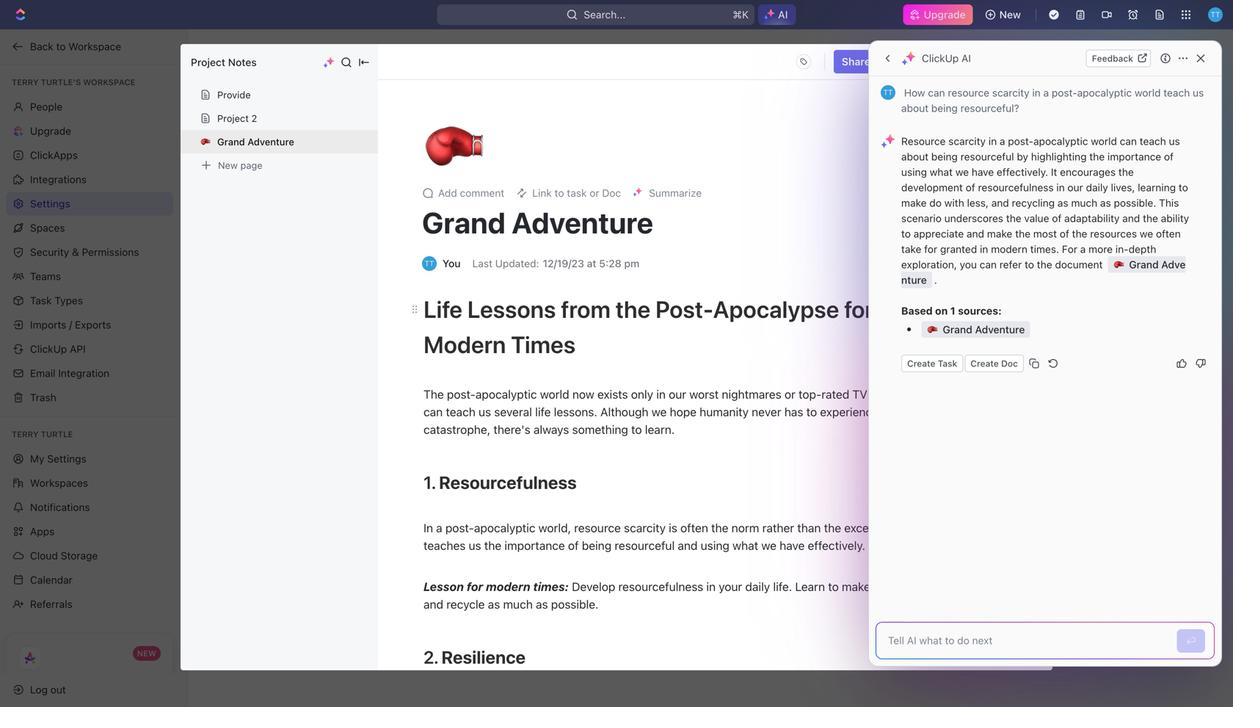 Task type: vqa. For each thing, say whether or not it's contained in the screenshot.
the more
yes



Task type: locate. For each thing, give the bounding box(es) containing it.
1 horizontal spatial new
[[218, 160, 238, 171]]

daily inside develop resourcefulness in your daily life. learn to make do with less and recycle as much as possible.
[[746, 580, 770, 594]]

in inside the post-apocalyptic world now exists only in our worst nightmares or top-rated tv shows, but it can teach us several life lessons. although we hope humanity never has to experience such a catastrophe, there's always something to learn.
[[657, 387, 666, 401]]

1 horizontal spatial resource
[[948, 87, 990, 99]]

post- right the
[[447, 387, 476, 401]]

🥊 button
[[422, 110, 487, 179], [200, 136, 217, 148]]

0 vertical spatial with
[[341, 181, 359, 192]]

apocalyptic up several
[[476, 387, 537, 401]]

imports / exports
[[30, 319, 111, 331]]

grand down depth
[[1129, 258, 1159, 271]]

upgrade
[[924, 8, 966, 21], [30, 125, 71, 137]]

integrations
[[30, 173, 87, 185]]

the
[[1090, 151, 1105, 163], [1119, 166, 1134, 178], [1006, 212, 1022, 224], [1143, 212, 1158, 224], [1015, 228, 1031, 240], [1072, 228, 1088, 240], [1037, 258, 1053, 271], [616, 295, 651, 323], [711, 521, 729, 535], [824, 521, 841, 535], [484, 539, 502, 552]]

1 vertical spatial often
[[681, 521, 708, 535]]

possible. down lives,
[[1114, 197, 1157, 209]]

0 vertical spatial resourceful
[[961, 151, 1014, 163]]

with left the less, on the right top of page
[[945, 197, 965, 209]]

a up highlighting
[[1044, 87, 1049, 99]]

colors,
[[413, 181, 443, 192]]

0 horizontal spatial 🥊 button
[[200, 136, 217, 148]]

brand
[[384, 181, 410, 192]]

can down the
[[424, 405, 443, 419]]

0 vertical spatial world
[[1135, 87, 1161, 99]]

new page
[[218, 160, 263, 171]]

1 horizontal spatial our
[[1068, 181, 1084, 193]]

Tell AI what to do next text field
[[888, 633, 1167, 648]]

1 vertical spatial have
[[780, 539, 805, 552]]

1 horizontal spatial your
[[719, 580, 742, 594]]

1 horizontal spatial much
[[1071, 197, 1098, 209]]

new inside button
[[1000, 8, 1021, 21]]

summarize
[[533, 187, 586, 199]]

project
[[191, 56, 225, 68], [217, 113, 249, 124]]

log out button
[[6, 678, 175, 702]]

0 vertical spatial importance
[[1108, 151, 1162, 163]]

resourcefulness up recycling
[[978, 181, 1054, 193]]

task types
[[30, 294, 83, 307]]

life
[[535, 405, 551, 419]]

1 horizontal spatial with
[[890, 580, 913, 594]]

being up the develop
[[582, 539, 612, 552]]

using up development
[[902, 166, 927, 178]]

what down norm
[[733, 539, 759, 552]]

to
[[56, 40, 66, 52], [1179, 181, 1189, 193], [902, 228, 911, 240], [1025, 258, 1034, 271], [807, 405, 817, 419], [631, 423, 642, 436], [828, 580, 839, 594]]

rated
[[822, 387, 850, 401]]

clickup up 'how'
[[922, 52, 959, 64]]

world,
[[539, 521, 571, 535]]

1 vertical spatial modern
[[486, 580, 531, 594]]

what inside in a post-apocalyptic world, resource scarcity is often the norm rather than the exception. this teaches us the importance of being resourceful and using what we have effectively.
[[733, 539, 759, 552]]

0 vertical spatial daily
[[1086, 181, 1108, 193]]

exception.
[[844, 521, 899, 535]]

0 vertical spatial resource
[[948, 87, 990, 99]]

for left based
[[844, 295, 874, 323]]

add left comment
[[614, 187, 633, 199]]

1 horizontal spatial tt
[[884, 88, 893, 97]]

🥊 button up logo,
[[422, 110, 487, 179]]

0 vertical spatial ai
[[778, 8, 788, 21]]

2 create from the left
[[971, 358, 999, 369]]

resource up resourceful?
[[948, 87, 990, 99]]

grand down project 2
[[217, 136, 245, 147]]

2 vertical spatial adventure
[[975, 323, 1025, 336]]

1 vertical spatial for
[[844, 295, 874, 323]]

possible. inside develop resourcefulness in your daily life. learn to make do with less and recycle as much as possible.
[[551, 597, 599, 611]]

scarcity down resourceful?
[[949, 135, 986, 147]]

have inside 'resource scarcity in a post-apocalyptic world can teach us about being resourceful by highlighting the importance of using what we have effectively. it encourages the development of resourcefulness in our daily lives, learning to make do with less, and recycling as much as possible. this scenario underscores the value of adaptability and the ability to appreciate and make the most of the resources we often take for granted in modern times. for a more in-depth exploration, you can refer to the document'
[[972, 166, 994, 178]]

world inside the post-apocalyptic world now exists only in our worst nightmares or top-rated tv shows, but it can teach us several life lessons. although we hope humanity never has to experience such a catastrophe, there's always something to learn.
[[540, 387, 569, 401]]

0 vertical spatial often
[[1156, 228, 1181, 240]]

upgrade link up clickup ai
[[903, 4, 973, 25]]

a left custom at the top left of the page
[[489, 181, 494, 192]]

world down the feedback button
[[1135, 87, 1161, 99]]

1 vertical spatial scarcity
[[949, 135, 986, 147]]

2 vertical spatial make
[[842, 580, 871, 594]]

1 horizontal spatial for
[[844, 295, 874, 323]]

our down the encourages
[[1068, 181, 1084, 193]]

2 horizontal spatial tt
[[1211, 10, 1221, 19]]

we up development
[[956, 166, 969, 178]]

clickup down imports
[[30, 343, 67, 355]]

often right is
[[681, 521, 708, 535]]

your left life.
[[719, 580, 742, 594]]

create for create task
[[907, 358, 936, 369]]

🥊 inside based on 1 sources: 🥊 grand adventure
[[928, 323, 938, 336]]

0 vertical spatial what
[[930, 166, 953, 178]]

tt for how can resource scarcity in a post-apocalyptic world teach us about being resourceful?
[[884, 88, 893, 97]]

1 horizontal spatial resourceful
[[961, 151, 1014, 163]]

0 horizontal spatial add
[[614, 187, 633, 199]]

0 vertical spatial your
[[362, 181, 382, 192]]

1 horizontal spatial make
[[902, 197, 927, 209]]

adventure down "2"
[[248, 136, 294, 147]]

1 horizontal spatial have
[[972, 166, 994, 178]]

0 horizontal spatial adventure
[[248, 136, 294, 147]]

encourages
[[1060, 166, 1116, 178]]

post- inside how can resource scarcity in a post-apocalyptic world teach us about being resourceful?
[[1052, 87, 1078, 99]]

back to workspace button
[[6, 35, 174, 58]]

1 vertical spatial daily
[[746, 580, 770, 594]]

1 about from the top
[[902, 102, 929, 114]]

0 horizontal spatial what
[[733, 539, 759, 552]]

for up recycle
[[467, 580, 483, 594]]

saved button
[[1051, 241, 1198, 288]]

a inside how can resource scarcity in a post-apocalyptic world teach us about being resourceful?
[[1044, 87, 1049, 99]]

post- up teaches
[[446, 521, 474, 535]]

task down teams
[[30, 294, 52, 307]]

the left norm
[[711, 521, 729, 535]]

post- up "by"
[[1008, 135, 1034, 147]]

using inside 'resource scarcity in a post-apocalyptic world can teach us about being resourceful by highlighting the importance of using what we have effectively. it encourages the development of resourcefulness in our daily lives, learning to make do with less, and recycling as much as possible. this scenario underscores the value of adaptability and the ability to appreciate and make the most of the resources we often take for granted in modern times. for a more in-depth exploration, you can refer to the document'
[[902, 166, 927, 178]]

times:
[[533, 580, 569, 594]]

make right learn
[[842, 580, 871, 594]]

1 left logo,
[[438, 187, 443, 199]]

being inside in a post-apocalyptic world, resource scarcity is often the norm rather than the exception. this teaches us the importance of being resourceful and using what we have effectively.
[[582, 539, 612, 552]]

/
[[69, 319, 72, 331]]

importance inside 'resource scarcity in a post-apocalyptic world can teach us about being resourceful by highlighting the importance of using what we have effectively. it encourages the development of resourcefulness in our daily lives, learning to make do with less, and recycling as much as possible. this scenario underscores the value of adaptability and the ability to appreciate and make the most of the resources we often take for granted in modern times. for a more in-depth exploration, you can refer to the document'
[[1108, 151, 1162, 163]]

teach inside the post-apocalyptic world now exists only in our worst nightmares or top-rated tv shows, but it can teach us several life lessons. although we hope humanity never has to experience such a catastrophe, there's always something to learn.
[[446, 405, 476, 419]]

of up for
[[1060, 228, 1070, 240]]

on
[[935, 305, 948, 317]]

task up it
[[938, 358, 958, 369]]

have down rather in the bottom of the page
[[780, 539, 805, 552]]

much inside develop resourcefulness in your daily life. learn to make do with less and recycle as much as possible.
[[503, 597, 533, 611]]

1 vertical spatial task
[[938, 358, 958, 369]]

2 add from the left
[[708, 187, 727, 199]]

1 horizontal spatial create
[[971, 358, 999, 369]]

1. resourcefulness
[[424, 472, 577, 493]]

⏎
[[1186, 635, 1197, 647]]

1 vertical spatial importance
[[505, 539, 565, 552]]

post- up highlighting
[[1052, 87, 1078, 99]]

modern up the refer
[[991, 243, 1028, 255]]

12/19/23
[[543, 257, 584, 269]]

and down underscores
[[967, 228, 985, 240]]

1 horizontal spatial add
[[708, 187, 727, 199]]

0 vertical spatial effectively.
[[997, 166, 1049, 178]]

project left notes
[[191, 56, 225, 68]]

us
[[1193, 87, 1204, 99], [1169, 135, 1180, 147], [479, 405, 491, 419], [469, 539, 481, 552]]

with
[[341, 181, 359, 192], [945, 197, 965, 209], [890, 580, 913, 594]]

resourcefulness
[[439, 472, 577, 493]]

of
[[1164, 151, 1174, 163], [966, 181, 976, 193], [1052, 212, 1062, 224], [1060, 228, 1070, 240], [568, 539, 579, 552]]

1 vertical spatial clickup
[[304, 181, 338, 192]]

resourcefulness inside 'resource scarcity in a post-apocalyptic world can teach us about being resourceful by highlighting the importance of using what we have effectively. it encourages the development of resourcefulness in our daily lives, learning to make do with less, and recycling as much as possible. this scenario underscores the value of adaptability and the ability to appreciate and make the most of the resources we often take for granted in modern times. for a more in-depth exploration, you can refer to the document'
[[978, 181, 1054, 193]]

1 vertical spatial your
[[719, 580, 742, 594]]

2 horizontal spatial clickup
[[922, 52, 959, 64]]

1 relationship
[[438, 187, 505, 199]]

world up the encourages
[[1091, 135, 1117, 147]]

workspace right back
[[68, 40, 121, 52]]

2
[[251, 113, 257, 124]]

0 horizontal spatial world
[[540, 387, 569, 401]]

much down lesson for modern times:
[[503, 597, 533, 611]]

notes
[[228, 56, 257, 68]]

in inside how can resource scarcity in a post-apocalyptic world teach us about being resourceful?
[[1033, 87, 1041, 99]]

project for project notes
[[191, 56, 225, 68]]

and right logo,
[[470, 181, 487, 192]]

can right 'how'
[[928, 87, 945, 99]]

and up develop resourcefulness in your daily life. learn to make do with less and recycle as much as possible.
[[678, 539, 698, 552]]

create left doc
[[971, 358, 999, 369]]

1 create from the left
[[907, 358, 936, 369]]

add comment
[[614, 187, 680, 199]]

resourceful
[[961, 151, 1014, 163], [615, 539, 675, 552]]

1 vertical spatial world
[[1091, 135, 1117, 147]]

the up lives,
[[1119, 166, 1134, 178]]

ai right ⌘k at the top
[[778, 8, 788, 21]]

this inside 'resource scarcity in a post-apocalyptic world can teach us about being resourceful by highlighting the importance of using what we have effectively. it encourages the development of resourcefulness in our daily lives, learning to make do with less, and recycling as much as possible. this scenario underscores the value of adaptability and the ability to appreciate and make the most of the resources we often take for granted in modern times. for a more in-depth exploration, you can refer to the document'
[[1159, 197, 1179, 209]]

0 vertical spatial task
[[30, 294, 52, 307]]

at
[[587, 257, 597, 269]]

2 about from the top
[[902, 151, 929, 163]]

cloud
[[30, 550, 58, 562]]

0 horizontal spatial with
[[341, 181, 359, 192]]

0 horizontal spatial for
[[467, 580, 483, 594]]

a down but
[[910, 405, 917, 419]]

in up highlighting
[[1033, 87, 1041, 99]]

0 horizontal spatial possible.
[[551, 597, 599, 611]]

our inside 'resource scarcity in a post-apocalyptic world can teach us about being resourceful by highlighting the importance of using what we have effectively. it encourages the development of resourcefulness in our daily lives, learning to make do with less, and recycling as much as possible. this scenario underscores the value of adaptability and the ability to appreciate and make the most of the resources we often take for granted in modern times. for a more in-depth exploration, you can refer to the document'
[[1068, 181, 1084, 193]]

ai up resourceful?
[[962, 52, 971, 64]]

exists
[[598, 387, 628, 401]]

resourceful?
[[961, 102, 1020, 114]]

create task button
[[902, 355, 963, 372]]

possible. down the develop
[[551, 597, 599, 611]]

in down resourceful?
[[989, 135, 997, 147]]

make inside develop resourcefulness in your daily life. learn to make do with less and recycle as much as possible.
[[842, 580, 871, 594]]

what
[[930, 166, 953, 178], [733, 539, 759, 552]]

2 horizontal spatial scarcity
[[993, 87, 1030, 99]]

2 vertical spatial being
[[582, 539, 612, 552]]

learn
[[795, 580, 825, 594]]

with inside develop resourcefulness in your daily life. learn to make do with less and recycle as much as possible.
[[890, 580, 913, 594]]

0 horizontal spatial 1
[[438, 187, 443, 199]]

being
[[932, 102, 958, 114], [932, 151, 958, 163], [582, 539, 612, 552]]

1 horizontal spatial upgrade link
[[903, 4, 973, 25]]

resourcefulness inside develop resourcefulness in your daily life. learn to make do with less and recycle as much as possible.
[[619, 580, 703, 594]]

world up 'life'
[[540, 387, 569, 401]]

0 vertical spatial adventure
[[248, 136, 294, 147]]

spaces link
[[6, 216, 173, 240]]

there's
[[494, 423, 531, 436]]

ai
[[778, 8, 788, 21], [962, 52, 971, 64]]

can
[[928, 87, 945, 99], [1120, 135, 1137, 147], [980, 258, 997, 271], [424, 405, 443, 419]]

1 horizontal spatial effectively.
[[997, 166, 1049, 178]]

2 horizontal spatial world
[[1135, 87, 1161, 99]]

clickup for clickup ai
[[922, 52, 959, 64]]

workspace inside button
[[68, 40, 121, 52]]

0 horizontal spatial resource
[[574, 521, 621, 535]]

clickup
[[922, 52, 959, 64], [304, 181, 338, 192], [30, 343, 67, 355]]

1 horizontal spatial often
[[1156, 228, 1181, 240]]

logo,
[[445, 181, 467, 192]]

the left value
[[1006, 212, 1022, 224]]

clickapps link
[[6, 144, 173, 167]]

you
[[960, 258, 977, 271]]

1 horizontal spatial resourcefulness
[[978, 181, 1054, 193]]

adventure inside based on 1 sources: 🥊 grand adventure
[[975, 323, 1025, 336]]

about down 'how'
[[902, 102, 929, 114]]

less,
[[967, 197, 989, 209]]

resourceful left "by"
[[961, 151, 1014, 163]]

tt inside dropdown button
[[1211, 10, 1221, 19]]

often inside 'resource scarcity in a post-apocalyptic world can teach us about being resourceful by highlighting the importance of using what we have effectively. it encourages the development of resourcefulness in our daily lives, learning to make do with less, and recycling as much as possible. this scenario underscores the value of adaptability and the ability to appreciate and make the most of the resources we often take for granted in modern times. for a more in-depth exploration, you can refer to the document'
[[1156, 228, 1181, 240]]

0 vertical spatial modern
[[991, 243, 1028, 255]]

new for page
[[218, 160, 238, 171]]

the left ability
[[1143, 212, 1158, 224]]

with left the less
[[890, 580, 913, 594]]

to right learn
[[828, 580, 839, 594]]

cover
[[730, 187, 756, 199]]

apocalyptic down feedback on the top right
[[1078, 87, 1132, 99]]

resource right world,
[[574, 521, 621, 535]]

for up exploration, on the right of the page
[[925, 243, 938, 255]]

recycling
[[1012, 197, 1055, 209]]

of up the less, on the right top of page
[[966, 181, 976, 193]]

resourceful down is
[[615, 539, 675, 552]]

1 horizontal spatial importance
[[1108, 151, 1162, 163]]

as down lesson for modern times:
[[488, 597, 500, 611]]

clickup right the skin
[[304, 181, 338, 192]]

0 vertical spatial our
[[1068, 181, 1084, 193]]

with left brand
[[341, 181, 359, 192]]

us inside in a post-apocalyptic world, resource scarcity is often the norm rather than the exception. this teaches us the importance of being resourceful and using what we have effectively.
[[469, 539, 481, 552]]

1 add from the left
[[614, 187, 633, 199]]

times
[[511, 330, 576, 358]]

1 vertical spatial tt
[[884, 88, 893, 97]]

create inside button
[[907, 358, 936, 369]]

about inside 'resource scarcity in a post-apocalyptic world can teach us about being resourceful by highlighting the importance of using what we have effectively. it encourages the development of resourcefulness in our daily lives, learning to make do with less, and recycling as much as possible. this scenario underscores the value of adaptability and the ability to appreciate and make the most of the resources we often take for granted in modern times. for a more in-depth exploration, you can refer to the document'
[[902, 151, 929, 163]]

in down in a post-apocalyptic world, resource scarcity is often the norm rather than the exception. this teaches us the importance of being resourceful and using what we have effectively.
[[707, 580, 716, 594]]

being inside how can resource scarcity in a post-apocalyptic world teach us about being resourceful?
[[932, 102, 958, 114]]

0 horizontal spatial have
[[780, 539, 805, 552]]

1 vertical spatial upgrade
[[30, 125, 71, 137]]

1 vertical spatial effectively.
[[808, 539, 866, 552]]

us inside how can resource scarcity in a post-apocalyptic world teach us about being resourceful?
[[1193, 87, 1204, 99]]

upgrade link down 'people' link on the left
[[6, 119, 173, 143]]

share
[[842, 55, 871, 68]]

add left cover
[[708, 187, 727, 199]]

scarcity inside how can resource scarcity in a post-apocalyptic world teach us about being resourceful?
[[993, 87, 1030, 99]]

than
[[798, 521, 821, 535]]

0 vertical spatial scarcity
[[993, 87, 1030, 99]]

0 vertical spatial possible.
[[1114, 197, 1157, 209]]

2 vertical spatial clickup
[[30, 343, 67, 355]]

0 horizontal spatial task
[[30, 294, 52, 307]]

granted
[[940, 243, 977, 255]]

1 horizontal spatial possible.
[[1114, 197, 1157, 209]]

value
[[1025, 212, 1050, 224]]

1 horizontal spatial upgrade
[[924, 8, 966, 21]]

0 horizontal spatial importance
[[505, 539, 565, 552]]

security
[[30, 246, 69, 258]]

a right in
[[436, 521, 442, 535]]

project for project 2
[[217, 113, 249, 124]]

url.
[[532, 181, 554, 192]]

have inside in a post-apocalyptic world, resource scarcity is often the norm rather than the exception. this teaches us the importance of being resourceful and using what we have effectively.
[[780, 539, 805, 552]]

0 horizontal spatial resourcefulness
[[619, 580, 703, 594]]

1.
[[424, 472, 435, 493]]

0 vertical spatial being
[[932, 102, 958, 114]]

from
[[561, 295, 611, 323]]

often down ability
[[1156, 228, 1181, 240]]

workspace up provide
[[223, 48, 313, 69]]

scarcity left is
[[624, 521, 666, 535]]

last
[[472, 257, 493, 269]]

1 horizontal spatial do
[[930, 197, 942, 209]]

1 horizontal spatial modern
[[991, 243, 1028, 255]]

a inside the post-apocalyptic world now exists only in our worst nightmares or top-rated tv shows, but it can teach us several life lessons. although we hope humanity never has to experience such a catastrophe, there's always something to learn.
[[910, 405, 917, 419]]

relationship
[[447, 187, 505, 199]]

1 horizontal spatial workspace
[[223, 48, 313, 69]]

have
[[972, 166, 994, 178], [780, 539, 805, 552]]

using inside in a post-apocalyptic world, resource scarcity is often the norm rather than the exception. this teaches us the importance of being resourceful and using what we have effectively.
[[701, 539, 730, 552]]

2 horizontal spatial adventure
[[975, 323, 1025, 336]]

0 horizontal spatial your
[[362, 181, 382, 192]]

1 vertical spatial new
[[218, 160, 238, 171]]

create inside button
[[971, 358, 999, 369]]

this
[[1159, 197, 1179, 209], [903, 521, 925, 535]]

1 vertical spatial project
[[217, 113, 249, 124]]

0 horizontal spatial upgrade
[[30, 125, 71, 137]]

0 vertical spatial make
[[902, 197, 927, 209]]

0 vertical spatial project
[[191, 56, 225, 68]]

new for new button
[[1000, 8, 1021, 21]]

1 vertical spatial resourcefulness
[[619, 580, 703, 594]]

clickup api
[[30, 343, 86, 355]]

0 vertical spatial 1
[[438, 187, 443, 199]]

1 horizontal spatial world
[[1091, 135, 1117, 147]]

your for in
[[719, 580, 742, 594]]

as down times:
[[536, 597, 548, 611]]

0 vertical spatial much
[[1071, 197, 1098, 209]]

your inside develop resourcefulness in your daily life. learn to make do with less and recycle as much as possible.
[[719, 580, 742, 594]]

we inside in a post-apocalyptic world, resource scarcity is often the norm rather than the exception. this teaches us the importance of being resourceful and using what we have effectively.
[[762, 539, 777, 552]]

have up the less, on the right top of page
[[972, 166, 994, 178]]

norm
[[732, 521, 759, 535]]

calendar
[[30, 574, 73, 586]]

the down value
[[1015, 228, 1031, 240]]

apocalyptic up highlighting
[[1034, 135, 1088, 147]]

worst
[[690, 387, 719, 401]]

1 horizontal spatial scarcity
[[949, 135, 986, 147]]

for inside 'resource scarcity in a post-apocalyptic world can teach us about being resourceful by highlighting the importance of using what we have effectively. it encourages the development of resourcefulness in our daily lives, learning to make do with less, and recycling as much as possible. this scenario underscores the value of adaptability and the ability to appreciate and make the most of the resources we often take for granted in modern times. for a more in-depth exploration, you can refer to the document'
[[925, 243, 938, 255]]

adaptability
[[1065, 212, 1120, 224]]

our up hope
[[669, 387, 686, 401]]

lesson for modern times:
[[424, 580, 569, 594]]

0 horizontal spatial workspace
[[68, 40, 121, 52]]

tt for you
[[425, 259, 434, 268]]

2 horizontal spatial new
[[1000, 8, 1021, 21]]

teams link
[[6, 265, 173, 288]]

0 vertical spatial for
[[925, 243, 938, 255]]

0 horizontal spatial scarcity
[[624, 521, 666, 535]]

daily left life.
[[746, 580, 770, 594]]

2 vertical spatial teach
[[446, 405, 476, 419]]

1 vertical spatial this
[[903, 521, 925, 535]]

resources
[[1090, 228, 1137, 240]]

0 horizontal spatial tt
[[425, 259, 434, 268]]

what up development
[[930, 166, 953, 178]]

workspaces link
[[6, 471, 173, 495]]

upgrade for bottom upgrade link
[[30, 125, 71, 137]]

several
[[494, 405, 532, 419]]

do down development
[[930, 197, 942, 209]]

much up adaptability
[[1071, 197, 1098, 209]]



Task type: describe. For each thing, give the bounding box(es) containing it.
you
[[443, 257, 461, 269]]

but
[[911, 387, 928, 401]]

apocalyptic inside in a post-apocalyptic world, resource scarcity is often the norm rather than the exception. this teaches us the importance of being resourceful and using what we have effectively.
[[474, 521, 536, 535]]

us inside the post-apocalyptic world now exists only in our worst nightmares or top-rated tv shows, but it can teach us several life lessons. although we hope humanity never has to experience such a catastrophe, there's always something to learn.
[[479, 405, 491, 419]]

based on 1 sources: 🥊 grand adventure
[[902, 305, 1025, 336]]

trash
[[30, 391, 56, 403]]

us inside 'resource scarcity in a post-apocalyptic world can teach us about being resourceful by highlighting the importance of using what we have effectively. it encourages the development of resourcefulness in our daily lives, learning to make do with less, and recycling as much as possible. this scenario underscores the value of adaptability and the ability to appreciate and make the most of the resources we often take for granted in modern times. for a more in-depth exploration, you can refer to the document'
[[1169, 135, 1180, 147]]

post- inside 'resource scarcity in a post-apocalyptic world can teach us about being resourceful by highlighting the importance of using what we have effectively. it encourages the development of resourcefulness in our daily lives, learning to make do with less, and recycling as much as possible. this scenario underscores the value of adaptability and the ability to appreciate and make the most of the resources we often take for granted in modern times. for a more in-depth exploration, you can refer to the document'
[[1008, 135, 1034, 147]]

back to workspace
[[30, 40, 121, 52]]

resourceful inside 'resource scarcity in a post-apocalyptic world can teach us about being resourceful by highlighting the importance of using what we have effectively. it encourages the development of resourcefulness in our daily lives, learning to make do with less, and recycling as much as possible. this scenario underscores the value of adaptability and the ability to appreciate and make the most of the resources we often take for granted in modern times. for a more in-depth exploration, you can refer to the document'
[[961, 151, 1014, 163]]

cloud storage
[[30, 550, 98, 562]]

we inside the post-apocalyptic world now exists only in our worst nightmares or top-rated tv shows, but it can teach us several life lessons. although we hope humanity never has to experience such a catastrophe, there's always something to learn.
[[652, 405, 667, 419]]

dropdown menu image
[[792, 50, 816, 73]]

do inside 'resource scarcity in a post-apocalyptic world can teach us about being resourceful by highlighting the importance of using what we have effectively. it encourages the development of resourcefulness in our daily lives, learning to make do with less, and recycling as much as possible. this scenario underscores the value of adaptability and the ability to appreciate and make the most of the resources we often take for granted in modern times. for a more in-depth exploration, you can refer to the document'
[[930, 197, 942, 209]]

resource inside in a post-apocalyptic world, resource scarcity is often the norm rather than the exception. this teaches us the importance of being resourceful and using what we have effectively.
[[574, 521, 621, 535]]

apocalyptic inside how can resource scarcity in a post-apocalyptic world teach us about being resourceful?
[[1078, 87, 1132, 99]]

custom
[[497, 181, 530, 192]]

about inside how can resource scarcity in a post-apocalyptic world teach us about being resourceful?
[[902, 102, 929, 114]]

0 vertical spatial upgrade link
[[903, 4, 973, 25]]

of inside in a post-apocalyptic world, resource scarcity is often the norm rather than the exception. this teaches us the importance of being resourceful and using what we have effectively.
[[568, 539, 579, 552]]

a right for
[[1081, 243, 1086, 255]]

comment
[[636, 187, 680, 199]]

cloud storage link
[[6, 544, 173, 568]]

⏎ button
[[1177, 629, 1206, 653]]

teams
[[30, 270, 61, 282]]

a inside in a post-apocalyptic world, resource scarcity is often the norm rather than the exception. this teaches us the importance of being resourceful and using what we have effectively.
[[436, 521, 442, 535]]

importance inside in a post-apocalyptic world, resource scarcity is often the norm rather than the exception. this teaches us the importance of being resourceful and using what we have effectively.
[[505, 539, 565, 552]]

learning
[[1138, 181, 1176, 193]]

back
[[30, 40, 53, 52]]

apocalyptic inside the post-apocalyptic world now exists only in our worst nightmares or top-rated tv shows, but it can teach us several life lessons. although we hope humanity never has to experience such a catastrophe, there's always something to learn.
[[476, 387, 537, 401]]

post- inside in a post-apocalyptic world, resource scarcity is often the norm rather than the exception. this teaches us the importance of being resourceful and using what we have effectively.
[[446, 521, 474, 535]]

and inside develop resourcefulness in your daily life. learn to make do with less and recycle as much as possible.
[[424, 597, 443, 611]]

skin
[[282, 181, 301, 192]]

exports
[[75, 319, 111, 331]]

the up the encourages
[[1090, 151, 1105, 163]]

as right recycling
[[1058, 197, 1069, 209]]

people
[[30, 101, 63, 113]]

it
[[1051, 166, 1058, 178]]

workspaces
[[30, 477, 88, 489]]

although
[[601, 405, 649, 419]]

post- inside the post-apocalyptic world now exists only in our worst nightmares or top-rated tv shows, but it can teach us several life lessons. although we hope humanity never has to experience such a catastrophe, there's always something to learn.
[[447, 387, 476, 401]]

in
[[424, 521, 433, 535]]

the up lesson for modern times:
[[484, 539, 502, 552]]

provide
[[217, 89, 251, 100]]

0 horizontal spatial modern
[[486, 580, 531, 594]]

create for create doc
[[971, 358, 999, 369]]

depth
[[1129, 243, 1157, 255]]

grand inside based on 1 sources: 🥊 grand adventure
[[943, 323, 973, 336]]

security & permissions link
[[6, 240, 173, 264]]

in inside develop resourcefulness in your daily life. learn to make do with less and recycle as much as possible.
[[707, 580, 716, 594]]

permissions
[[82, 246, 139, 258]]

to inside develop resourcefulness in your daily life. learn to make do with less and recycle as much as possible.
[[828, 580, 839, 594]]

can inside the post-apocalyptic world now exists only in our worst nightmares or top-rated tv shows, but it can teach us several life lessons. although we hope humanity never has to experience such a catastrophe, there's always something to learn.
[[424, 405, 443, 419]]

task inside button
[[938, 358, 958, 369]]

imports / exports link
[[6, 313, 173, 337]]

referrals link
[[6, 592, 173, 616]]

with inside 'resource scarcity in a post-apocalyptic world can teach us about being resourceful by highlighting the importance of using what we have effectively. it encourages the development of resourcefulness in our daily lives, learning to make do with less, and recycling as much as possible. this scenario underscores the value of adaptability and the ability to appreciate and make the most of the resources we often take for granted in modern times. for a more in-depth exploration, you can refer to the document'
[[945, 197, 965, 209]]

tt button
[[1204, 3, 1228, 26]]

1 vertical spatial upgrade link
[[6, 119, 173, 143]]

resource inside how can resource scarcity in a post-apocalyptic world teach us about being resourceful?
[[948, 87, 990, 99]]

the right than in the bottom of the page
[[824, 521, 841, 535]]

create doc
[[971, 358, 1018, 369]]

page
[[240, 160, 263, 171]]

the down times.
[[1037, 258, 1053, 271]]

to down although
[[631, 423, 642, 436]]

highlighting
[[1031, 151, 1087, 163]]

notifications
[[30, 501, 90, 513]]

teach inside how can resource scarcity in a post-apocalyptic world teach us about being resourceful?
[[1164, 87, 1190, 99]]

clickup ai
[[922, 52, 971, 64]]

top-
[[799, 387, 822, 401]]

to right the refer
[[1025, 258, 1034, 271]]

1 inside based on 1 sources: 🥊 grand adventure
[[951, 305, 956, 317]]

we up depth
[[1140, 228, 1154, 240]]

can right 'you'
[[980, 258, 997, 271]]

effectively. inside 'resource scarcity in a post-apocalyptic world can teach us about being resourceful by highlighting the importance of using what we have effectively. it encourages the development of resourcefulness in our daily lives, learning to make do with less, and recycling as much as possible. this scenario underscores the value of adaptability and the ability to appreciate and make the most of the resources we often take for granted in modern times. for a more in-depth exploration, you can refer to the document'
[[997, 166, 1049, 178]]

effectively. inside in a post-apocalyptic world, resource scarcity is often the norm rather than the exception. this teaches us the importance of being resourceful and using what we have effectively.
[[808, 539, 866, 552]]

grand adventure
[[422, 205, 654, 240]]

world inside 'resource scarcity in a post-apocalyptic world can teach us about being resourceful by highlighting the importance of using what we have effectively. it encourages the development of resourcefulness in our daily lives, learning to make do with less, and recycling as much as possible. this scenario underscores the value of adaptability and the ability to appreciate and make the most of the resources we often take for granted in modern times. for a more in-depth exploration, you can refer to the document'
[[1091, 135, 1117, 147]]

integration
[[58, 367, 109, 379]]

much inside 'resource scarcity in a post-apocalyptic world can teach us about being resourceful by highlighting the importance of using what we have effectively. it encourages the development of resourcefulness in our daily lives, learning to make do with less, and recycling as much as possible. this scenario underscores the value of adaptability and the ability to appreciate and make the most of the resources we often take for granted in modern times. for a more in-depth exploration, you can refer to the document'
[[1071, 197, 1098, 209]]

and right the less, on the right top of page
[[992, 197, 1009, 209]]

ability
[[1161, 212, 1189, 224]]

api
[[70, 343, 86, 355]]

your for with
[[362, 181, 382, 192]]

skin clickup with your brand colors, logo, and a custom url.
[[282, 181, 554, 192]]

my
[[30, 453, 44, 465]]

in a post-apocalyptic world, resource scarcity is often the norm rather than the exception. this teaches us the importance of being resourceful and using what we have effectively.
[[424, 521, 928, 552]]

5:28
[[599, 257, 622, 269]]

search...
[[584, 8, 626, 21]]

the
[[424, 387, 444, 401]]

world inside how can resource scarcity in a post-apocalyptic world teach us about being resourceful?
[[1135, 87, 1161, 99]]

for inside life lessons from the post-apocalypse for modern times
[[844, 295, 874, 323]]

scenario
[[902, 212, 942, 224]]

teach inside 'resource scarcity in a post-apocalyptic world can teach us about being resourceful by highlighting the importance of using what we have effectively. it encourages the development of resourcefulness in our daily lives, learning to make do with less, and recycling as much as possible. this scenario underscores the value of adaptability and the ability to appreciate and make the most of the resources we often take for granted in modern times. for a more in-depth exploration, you can refer to the document'
[[1140, 135, 1166, 147]]

create doc button
[[965, 355, 1024, 372]]

1 vertical spatial make
[[987, 228, 1013, 240]]

apocalypse
[[713, 295, 839, 323]]

add for add comment
[[614, 187, 633, 199]]

clickup for clickup api
[[30, 343, 67, 355]]

⌘k
[[733, 8, 749, 21]]

upgrade for upgrade link to the top
[[924, 8, 966, 21]]

life.
[[773, 580, 792, 594]]

adve
[[1162, 258, 1186, 271]]

more
[[1089, 243, 1113, 255]]

resourceful inside in a post-apocalyptic world, resource scarcity is often the norm rather than the exception. this teaches us the importance of being resourceful and using what we have effectively.
[[615, 539, 675, 552]]

a down resourceful?
[[1000, 135, 1005, 147]]

grand down the 1 relationship
[[422, 205, 506, 240]]

sources:
[[958, 305, 1002, 317]]

do inside develop resourcefulness in your daily life. learn to make do with less and recycle as much as possible.
[[874, 580, 887, 594]]

to inside button
[[56, 40, 66, 52]]

based
[[902, 305, 933, 317]]

0 horizontal spatial new
[[137, 649, 156, 658]]

Team Na﻿me text field
[[275, 93, 1198, 127]]

our inside the post-apocalyptic world now exists only in our worst nightmares or top-rated tv shows, but it can teach us several life lessons. although we hope humanity never has to experience such a catastrophe, there's always something to learn.
[[669, 387, 686, 401]]

daily inside 'resource scarcity in a post-apocalyptic world can teach us about being resourceful by highlighting the importance of using what we have effectively. it encourages the development of resourcefulness in our daily lives, learning to make do with less, and recycling as much as possible. this scenario underscores the value of adaptability and the ability to appreciate and make the most of the resources we often take for granted in modern times. for a more in-depth exploration, you can refer to the document'
[[1086, 181, 1108, 193]]

in right granted
[[980, 243, 988, 255]]

email integration
[[30, 367, 109, 379]]

exploration,
[[902, 258, 957, 271]]

as up adaptability
[[1101, 197, 1111, 209]]

scarcity inside in a post-apocalyptic world, resource scarcity is often the norm rather than the exception. this teaches us the importance of being resourceful and using what we have effectively.
[[624, 521, 666, 535]]

of up most
[[1052, 212, 1062, 224]]

this inside in a post-apocalyptic world, resource scarcity is often the norm rather than the exception. this teaches us the importance of being resourceful and using what we have effectively.
[[903, 521, 925, 535]]

in down it
[[1057, 181, 1065, 193]]

being inside 'resource scarcity in a post-apocalyptic world can teach us about being resourceful by highlighting the importance of using what we have effectively. it encourages the development of resourcefulness in our daily lives, learning to make do with less, and recycling as much as possible. this scenario underscores the value of adaptability and the ability to appreciate and make the most of the resources we often take for granted in modern times. for a more in-depth exploration, you can refer to the document'
[[932, 151, 958, 163]]

is
[[669, 521, 678, 535]]

grand inside grand adve nture
[[1129, 258, 1159, 271]]

workspace settings
[[223, 48, 384, 69]]

1 vertical spatial ai
[[962, 52, 971, 64]]

1 vertical spatial adventure
[[512, 205, 654, 240]]

to up take
[[902, 228, 911, 240]]

modern inside 'resource scarcity in a post-apocalyptic world can teach us about being resourceful by highlighting the importance of using what we have effectively. it encourages the development of resourcefulness in our daily lives, learning to make do with less, and recycling as much as possible. this scenario underscores the value of adaptability and the ability to appreciate and make the most of the resources we often take for granted in modern times. for a more in-depth exploration, you can refer to the document'
[[991, 243, 1028, 255]]

log
[[30, 684, 48, 696]]

in-
[[1116, 243, 1129, 255]]

take
[[902, 243, 922, 255]]

2. resilience
[[424, 647, 526, 667]]

the inside life lessons from the post-apocalypse for modern times
[[616, 295, 651, 323]]

it
[[931, 387, 938, 401]]

ai inside button
[[778, 8, 788, 21]]

task types link
[[6, 289, 173, 312]]

times.
[[1031, 243, 1059, 255]]

2.
[[424, 647, 438, 667]]

life
[[424, 295, 462, 323]]

life lessons from the post-apocalypse for modern times
[[424, 295, 879, 358]]

modern
[[424, 330, 506, 358]]

t
[[239, 106, 244, 116]]

can inside how can resource scarcity in a post-apocalyptic world teach us about being resourceful?
[[928, 87, 945, 99]]

apocalyptic inside 'resource scarcity in a post-apocalyptic world can teach us about being resourceful by highlighting the importance of using what we have effectively. it encourages the development of resourcefulness in our daily lives, learning to make do with less, and recycling as much as possible. this scenario underscores the value of adaptability and the ability to appreciate and make the most of the resources we often take for granted in modern times. for a more in-depth exploration, you can refer to the document'
[[1034, 135, 1088, 147]]

and inside in a post-apocalyptic world, resource scarcity is often the norm rather than the exception. this teaches us the importance of being resourceful and using what we have effectively.
[[678, 539, 698, 552]]

the up for
[[1072, 228, 1088, 240]]

most
[[1034, 228, 1057, 240]]

storage
[[61, 550, 98, 562]]

to down top-
[[807, 405, 817, 419]]

often inside in a post-apocalyptic world, resource scarcity is often the norm rather than the exception. this teaches us the importance of being resourceful and using what we have effectively.
[[681, 521, 708, 535]]

and up resources
[[1123, 212, 1140, 224]]

to right learning
[[1179, 181, 1189, 193]]

less
[[916, 580, 937, 594]]

add for add cover
[[708, 187, 727, 199]]

scarcity inside 'resource scarcity in a post-apocalyptic world can teach us about being resourceful by highlighting the importance of using what we have effectively. it encourages the development of resourcefulness in our daily lives, learning to make do with less, and recycling as much as possible. this scenario underscores the value of adaptability and the ability to appreciate and make the most of the resources we often take for granted in modern times. for a more in-depth exploration, you can refer to the document'
[[949, 135, 986, 147]]

create task
[[907, 358, 958, 369]]

&
[[72, 246, 79, 258]]

of up learning
[[1164, 151, 1174, 163]]

1 horizontal spatial 🥊 button
[[422, 110, 487, 179]]

integrations link
[[6, 168, 173, 191]]

lessons
[[467, 295, 556, 323]]

clickup api link
[[6, 337, 173, 361]]

how
[[904, 87, 925, 99]]

can up lives,
[[1120, 135, 1137, 147]]

possible. inside 'resource scarcity in a post-apocalyptic world can teach us about being resourceful by highlighting the importance of using what we have effectively. it encourages the development of resourcefulness in our daily lives, learning to make do with less, and recycling as much as possible. this scenario underscores the value of adaptability and the ability to appreciate and make the most of the resources we often take for granted in modern times. for a more in-depth exploration, you can refer to the document'
[[1114, 197, 1157, 209]]

what inside 'resource scarcity in a post-apocalyptic world can teach us about being resourceful by highlighting the importance of using what we have effectively. it encourages the development of resourcefulness in our daily lives, learning to make do with less, and recycling as much as possible. this scenario underscores the value of adaptability and the ability to appreciate and make the most of the resources we often take for granted in modern times. for a more in-depth exploration, you can refer to the document'
[[930, 166, 953, 178]]

resilience
[[442, 647, 526, 667]]

lesson
[[424, 580, 464, 594]]

pm
[[624, 257, 640, 269]]



